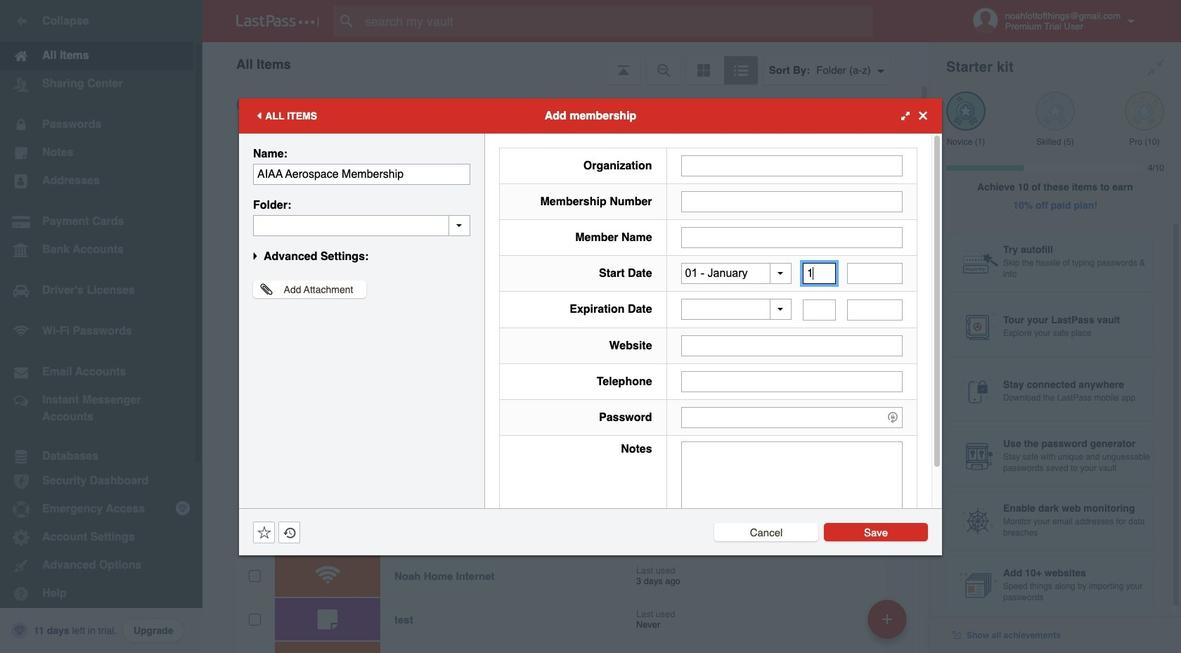 Task type: locate. For each thing, give the bounding box(es) containing it.
dialog
[[239, 98, 942, 555]]

None text field
[[253, 164, 470, 185], [681, 191, 903, 212], [681, 227, 903, 248], [803, 263, 836, 284], [803, 299, 836, 320], [681, 335, 903, 356], [681, 441, 903, 529], [253, 164, 470, 185], [681, 191, 903, 212], [681, 227, 903, 248], [803, 263, 836, 284], [803, 299, 836, 320], [681, 335, 903, 356], [681, 441, 903, 529]]

search my vault text field
[[333, 6, 895, 37]]

new item image
[[883, 614, 892, 624]]

None password field
[[681, 407, 903, 428]]

vault options navigation
[[203, 42, 930, 84]]

None text field
[[681, 155, 903, 176], [253, 215, 470, 236], [848, 263, 903, 284], [848, 299, 903, 320], [681, 371, 903, 392], [681, 155, 903, 176], [253, 215, 470, 236], [848, 263, 903, 284], [848, 299, 903, 320], [681, 371, 903, 392]]



Task type: vqa. For each thing, say whether or not it's contained in the screenshot.
New item Navigation
yes



Task type: describe. For each thing, give the bounding box(es) containing it.
Search search field
[[333, 6, 895, 37]]

new item navigation
[[863, 596, 916, 653]]

lastpass image
[[236, 15, 319, 27]]

main navigation navigation
[[0, 0, 203, 653]]



